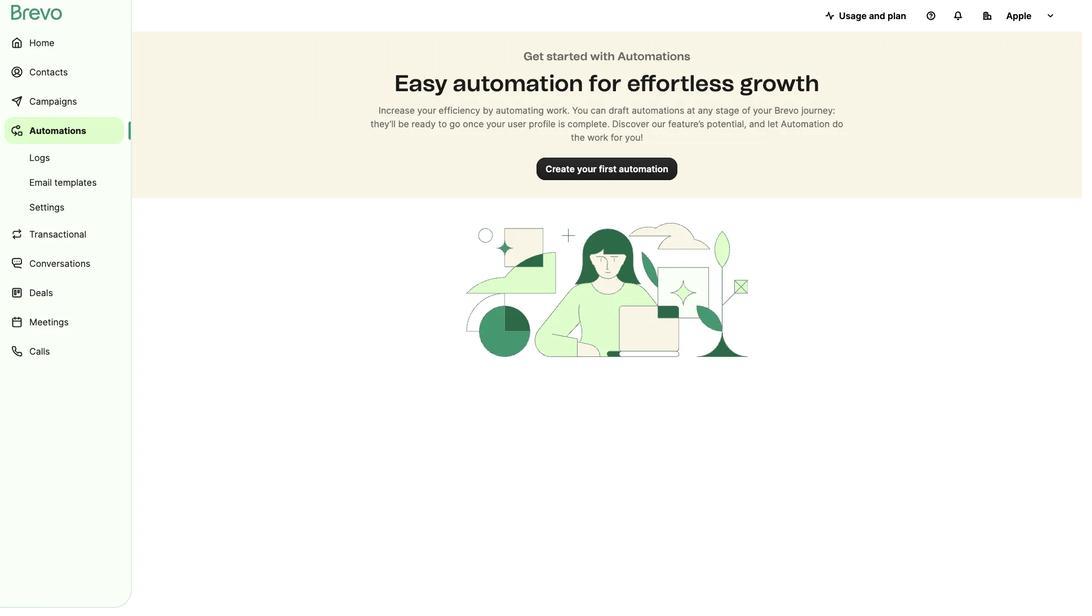 Task type: describe. For each thing, give the bounding box(es) containing it.
they'll
[[371, 118, 396, 129]]

and inside increase your efficiency by automating work. you can draft automations at any stage of your brevo journey: they'll be ready to go once your user profile is complete. discover our feature's potential, and let automation do the work for you!
[[749, 118, 765, 129]]

0 vertical spatial automations
[[618, 50, 691, 63]]

settings
[[29, 202, 65, 213]]

efficiency
[[439, 105, 480, 116]]

stage
[[716, 105, 740, 116]]

any
[[698, 105, 713, 116]]

deals
[[29, 287, 53, 298]]

email templates
[[29, 177, 97, 188]]

get
[[524, 50, 544, 63]]

at
[[687, 105, 695, 116]]

with
[[590, 50, 615, 63]]

be
[[398, 118, 409, 129]]

easy
[[395, 70, 448, 97]]

email templates link
[[5, 171, 124, 194]]

effortless
[[627, 70, 734, 97]]

calls
[[29, 346, 50, 357]]

and inside button
[[869, 10, 886, 21]]

discover
[[612, 118, 649, 129]]

conversations
[[29, 258, 90, 269]]

0 vertical spatial for
[[589, 70, 622, 97]]

growth
[[740, 70, 820, 97]]

meetings link
[[5, 309, 124, 336]]

logs
[[29, 152, 50, 163]]

draft
[[609, 105, 629, 116]]

you!
[[625, 132, 643, 143]]

increase your efficiency by automating work. you can draft automations at any stage of your brevo journey: they'll be ready to go once your user profile is complete. discover our feature's potential, and let automation do the work for you!
[[371, 105, 844, 143]]

email
[[29, 177, 52, 188]]

1 vertical spatial automations
[[29, 125, 86, 136]]

deals link
[[5, 280, 124, 307]]

journey:
[[802, 105, 836, 116]]

feature's
[[668, 118, 704, 129]]

potential,
[[707, 118, 747, 129]]

0 vertical spatial automation
[[453, 70, 583, 97]]

create your first automation
[[546, 163, 669, 174]]

campaigns link
[[5, 88, 124, 115]]

ready
[[412, 118, 436, 129]]

create
[[546, 163, 575, 174]]

go
[[450, 118, 460, 129]]

home link
[[5, 29, 124, 56]]

do
[[833, 118, 844, 129]]



Task type: vqa. For each thing, say whether or not it's contained in the screenshot.
the My Company
no



Task type: locate. For each thing, give the bounding box(es) containing it.
automations up the effortless at the right top
[[618, 50, 691, 63]]

automations link
[[5, 117, 124, 144]]

the
[[571, 132, 585, 143]]

you
[[572, 105, 588, 116]]

your left first
[[577, 163, 597, 174]]

contacts
[[29, 67, 68, 78]]

automation down you!
[[619, 163, 669, 174]]

1 horizontal spatial automations
[[618, 50, 691, 63]]

plan
[[888, 10, 906, 21]]

0 horizontal spatial automations
[[29, 125, 86, 136]]

brevo
[[775, 105, 799, 116]]

apple button
[[974, 5, 1064, 27]]

1 horizontal spatial automation
[[619, 163, 669, 174]]

automations
[[632, 105, 685, 116]]

is
[[558, 118, 565, 129]]

and left let
[[749, 118, 765, 129]]

and
[[869, 10, 886, 21], [749, 118, 765, 129]]

work
[[588, 132, 608, 143]]

1 vertical spatial for
[[611, 132, 623, 143]]

automation
[[781, 118, 830, 129]]

your down by
[[486, 118, 505, 129]]

let
[[768, 118, 779, 129]]

your right the of
[[753, 105, 772, 116]]

your inside button
[[577, 163, 597, 174]]

templates
[[54, 177, 97, 188]]

calls link
[[5, 338, 124, 365]]

complete.
[[568, 118, 610, 129]]

can
[[591, 105, 606, 116]]

usage and plan
[[839, 10, 906, 21]]

automation
[[453, 70, 583, 97], [619, 163, 669, 174]]

1 vertical spatial and
[[749, 118, 765, 129]]

easy automation for effortless growth
[[395, 70, 820, 97]]

of
[[742, 105, 751, 116]]

automating
[[496, 105, 544, 116]]

0 horizontal spatial automation
[[453, 70, 583, 97]]

settings link
[[5, 196, 124, 219]]

once
[[463, 118, 484, 129]]

for inside increase your efficiency by automating work. you can draft automations at any stage of your brevo journey: they'll be ready to go once your user profile is complete. discover our feature's potential, and let automation do the work for you!
[[611, 132, 623, 143]]

to
[[438, 118, 447, 129]]

automations
[[618, 50, 691, 63], [29, 125, 86, 136]]

increase
[[379, 105, 415, 116]]

automations up logs link
[[29, 125, 86, 136]]

for left you!
[[611, 132, 623, 143]]

by
[[483, 105, 493, 116]]

for
[[589, 70, 622, 97], [611, 132, 623, 143]]

get started with automations
[[524, 50, 691, 63]]

user
[[508, 118, 526, 129]]

first
[[599, 163, 617, 174]]

your up 'ready'
[[417, 105, 436, 116]]

automation inside button
[[619, 163, 669, 174]]

work.
[[547, 105, 570, 116]]

our
[[652, 118, 666, 129]]

conversations link
[[5, 250, 124, 277]]

1 horizontal spatial and
[[869, 10, 886, 21]]

transactional link
[[5, 221, 124, 248]]

1 vertical spatial automation
[[619, 163, 669, 174]]

usage and plan button
[[817, 5, 915, 27]]

started
[[547, 50, 588, 63]]

your
[[417, 105, 436, 116], [753, 105, 772, 116], [486, 118, 505, 129], [577, 163, 597, 174]]

transactional
[[29, 229, 86, 240]]

0 vertical spatial and
[[869, 10, 886, 21]]

automation up automating
[[453, 70, 583, 97]]

logs link
[[5, 147, 124, 169]]

0 horizontal spatial and
[[749, 118, 765, 129]]

campaigns
[[29, 96, 77, 107]]

meetings
[[29, 317, 69, 328]]

create your first automation button
[[537, 158, 678, 180]]

and left plan
[[869, 10, 886, 21]]

profile
[[529, 118, 556, 129]]

apple
[[1006, 10, 1032, 21]]

contacts link
[[5, 59, 124, 86]]

usage
[[839, 10, 867, 21]]

home
[[29, 37, 54, 48]]

for down 'get started with automations'
[[589, 70, 622, 97]]



